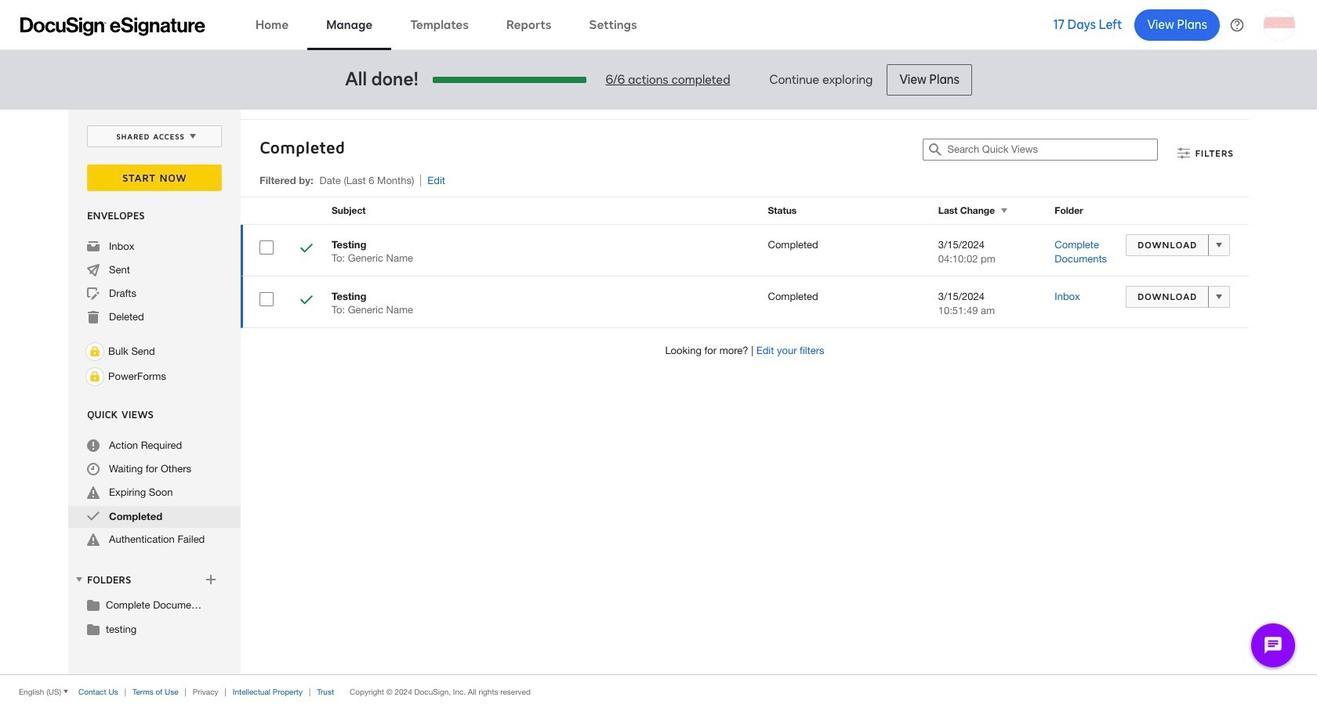 Task type: vqa. For each thing, say whether or not it's contained in the screenshot.
Completed icon to the top
yes



Task type: describe. For each thing, give the bounding box(es) containing it.
draft image
[[87, 288, 100, 300]]

2 folder image from the top
[[87, 623, 100, 636]]

1 lock image from the top
[[85, 343, 104, 361]]

completed image
[[300, 242, 313, 257]]

sent image
[[87, 264, 100, 277]]

2 alert image from the top
[[87, 534, 100, 547]]

action required image
[[87, 440, 100, 452]]

view folders image
[[73, 574, 85, 586]]

more info region
[[0, 675, 1317, 709]]

1 alert image from the top
[[87, 487, 100, 499]]

docusign esignature image
[[20, 17, 205, 36]]

trash image
[[87, 311, 100, 324]]

completed image
[[300, 294, 313, 309]]

secondary navigation region
[[68, 110, 1253, 675]]



Task type: locate. For each thing, give the bounding box(es) containing it.
inbox image
[[87, 241, 100, 253]]

2 lock image from the top
[[85, 368, 104, 387]]

alert image
[[87, 487, 100, 499], [87, 534, 100, 547]]

1 vertical spatial lock image
[[85, 368, 104, 387]]

lock image
[[85, 343, 104, 361], [85, 368, 104, 387]]

your uploaded profile image image
[[1264, 9, 1295, 40]]

alert image down the clock icon
[[87, 487, 100, 499]]

Search Quick Views text field
[[948, 140, 1158, 160]]

0 vertical spatial alert image
[[87, 487, 100, 499]]

0 vertical spatial folder image
[[87, 599, 100, 612]]

alert image down completed image on the bottom of page
[[87, 534, 100, 547]]

1 vertical spatial folder image
[[87, 623, 100, 636]]

0 vertical spatial lock image
[[85, 343, 104, 361]]

completed image
[[87, 510, 100, 523]]

1 folder image from the top
[[87, 599, 100, 612]]

folder image
[[87, 599, 100, 612], [87, 623, 100, 636]]

1 vertical spatial alert image
[[87, 534, 100, 547]]

clock image
[[87, 463, 100, 476]]



